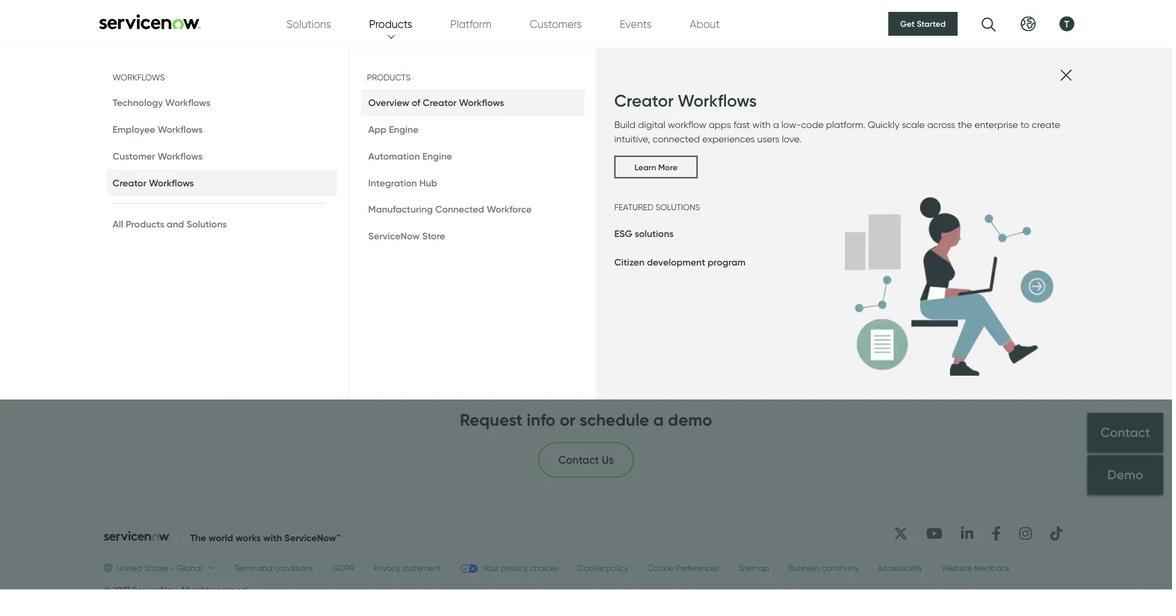 Task type: vqa. For each thing, say whether or not it's contained in the screenshot.
"the" to the bottom
no



Task type: locate. For each thing, give the bounding box(es) containing it.
0 horizontal spatial contact
[[559, 454, 600, 467]]

contact left us
[[559, 454, 600, 467]]

scale
[[902, 119, 925, 130]]

schedule
[[580, 410, 650, 431]]

0 horizontal spatial portal
[[411, 120, 437, 132]]

contact sales
[[991, 16, 1054, 27]]

0 horizontal spatial with
[[263, 532, 282, 544]]

workflows down technology workflows
[[158, 124, 203, 135]]

1 horizontal spatial servicenow
[[598, 120, 650, 132]]

get started link
[[889, 12, 958, 36]]

services link
[[351, 93, 570, 107]]

automation engine
[[368, 150, 452, 162]]

platform button
[[451, 16, 492, 32]]

0 horizontal spatial servicenow
[[368, 230, 420, 242]]

support up 'overview of creator workflows'
[[415, 68, 455, 81]]

to
[[1021, 119, 1030, 130]]

company
[[104, 68, 151, 81]]

terms and conditions link
[[234, 562, 313, 575]]

0 vertical spatial servicenow image
[[98, 14, 202, 29]]

customer workflows
[[113, 150, 203, 162]]

employee up locations
[[113, 124, 155, 135]]

portal down of
[[411, 120, 437, 132]]

now up the learn
[[634, 147, 653, 158]]

contact left sales
[[991, 16, 1028, 27]]

creator workflows down customer workflows
[[113, 177, 194, 189]]

gdpr
[[332, 563, 355, 574]]

instagram image
[[1014, 522, 1038, 546]]

investors link
[[104, 224, 322, 238]]

employee
[[104, 12, 168, 30], [113, 124, 155, 135]]

creator up suppliers
[[113, 177, 147, 189]]

0 vertical spatial with
[[753, 119, 771, 130]]

services for services and support
[[351, 68, 391, 81]]

choices
[[530, 563, 559, 574]]

servicenow
[[598, 120, 650, 132], [368, 230, 420, 242]]

0 horizontal spatial cookie
[[578, 563, 604, 574]]

and inside all products and solutions link
[[167, 219, 184, 230]]

solutions for featured solutions
[[656, 202, 701, 212]]

and for training
[[635, 173, 652, 184]]

1 horizontal spatial engine
[[423, 150, 452, 162]]

engine for app engine
[[389, 124, 419, 135]]

and for terms
[[258, 563, 273, 574]]

0 horizontal spatial about
[[104, 94, 130, 106]]

cookie for cookie preferences
[[648, 563, 674, 574]]

platform for platform link
[[437, 15, 478, 28]]

conditions
[[275, 563, 313, 574]]

info
[[527, 410, 556, 431]]

now down overview
[[351, 120, 370, 132]]

and down the learn
[[635, 173, 652, 184]]

statement
[[403, 563, 441, 574]]

1 vertical spatial servicenow
[[368, 230, 420, 242]]

technology workflows
[[113, 97, 211, 108]]

1 vertical spatial customer
[[113, 150, 155, 162]]

esg
[[615, 228, 633, 240]]

manufacturing connected workforce
[[368, 204, 532, 215]]

and down the suppliers link
[[167, 219, 184, 230]]

engine up the hub
[[423, 150, 452, 162]]

solutions down certification
[[656, 202, 701, 212]]

now left on
[[598, 147, 618, 158]]

1 horizontal spatial cookie
[[648, 563, 674, 574]]

servicenow inside servicenow store link
[[368, 230, 420, 242]]

build
[[615, 119, 636, 130]]

now on now link
[[598, 145, 817, 160]]

0 vertical spatial services
[[351, 68, 391, 81]]

cookie left 'preferences'
[[648, 563, 674, 574]]

servicenow down manufacturing
[[368, 230, 420, 242]]

workflows up app engine link
[[459, 97, 504, 108]]

and inside terms and conditions link
[[258, 563, 273, 574]]

0 vertical spatial contact
[[991, 16, 1028, 27]]

connected
[[653, 133, 700, 145]]

intuitive,
[[615, 133, 651, 145]]

platform.
[[827, 119, 866, 130]]

connected
[[436, 204, 485, 215]]

certification
[[654, 173, 707, 184]]

workflows down customer workflows
[[149, 177, 194, 189]]

0 vertical spatial solutions
[[656, 202, 701, 212]]

with up users
[[753, 119, 771, 130]]

overview
[[368, 97, 410, 108]]

1 vertical spatial engine
[[423, 150, 452, 162]]

2 services from the top
[[351, 94, 387, 106]]

and up of
[[394, 68, 413, 81]]

servicenow store link
[[361, 223, 585, 250]]

services up app
[[351, 94, 387, 106]]

customer up build
[[598, 94, 641, 106]]

customer for customer stories
[[598, 94, 641, 106]]

with right works
[[263, 532, 282, 544]]

facebook image
[[987, 522, 1007, 546]]

world
[[209, 532, 233, 544]]

1 vertical spatial contact
[[559, 454, 600, 467]]

1 vertical spatial employee
[[113, 124, 155, 135]]

and inside training and certification link
[[635, 173, 652, 184]]

contact for contact us
[[559, 454, 600, 467]]

terms
[[234, 563, 256, 574]]

solutions
[[656, 202, 701, 212], [635, 228, 674, 240]]

events button
[[620, 16, 652, 32]]

and right terms
[[258, 563, 273, 574]]

and for services
[[394, 68, 413, 81]]

now for now support portal
[[351, 120, 370, 132]]

0 vertical spatial support
[[415, 68, 455, 81]]

website feedback
[[942, 563, 1011, 574]]

a left demo
[[654, 410, 664, 431]]

manufacturing connected workforce link
[[361, 196, 585, 223]]

1 services from the top
[[351, 68, 391, 81]]

overview of creator workflows link
[[361, 89, 585, 116]]

now on now
[[598, 147, 653, 158]]

customer up partners
[[113, 150, 155, 162]]

about button
[[690, 16, 720, 32]]

1 horizontal spatial a
[[773, 119, 780, 130]]

1 cookie from the left
[[578, 563, 604, 574]]

0 vertical spatial engine
[[389, 124, 419, 135]]

cookie for cookie policy
[[578, 563, 604, 574]]

customer
[[598, 94, 641, 106], [113, 150, 155, 162]]

creator workflows up workflow
[[615, 91, 757, 111]]

0 horizontal spatial support
[[373, 120, 408, 132]]

feedback
[[975, 563, 1011, 574]]

privacy
[[501, 563, 528, 574]]

workflows up apps
[[678, 91, 757, 111]]

0 horizontal spatial creator workflows
[[113, 177, 194, 189]]

portal
[[411, 120, 437, 132], [646, 225, 672, 237]]

sales
[[1030, 16, 1054, 27]]

0 horizontal spatial engine
[[389, 124, 419, 135]]

love.
[[782, 133, 802, 145]]

learn more link
[[615, 156, 698, 178]]

solutions up product documentation
[[635, 228, 674, 240]]

contact
[[991, 16, 1028, 27], [559, 454, 600, 467]]

servicenow inside servicenow research link
[[598, 120, 650, 132]]

1 vertical spatial about
[[104, 94, 130, 106]]

1 horizontal spatial customer
[[598, 94, 641, 106]]

servicenow for servicenow research
[[598, 120, 650, 132]]

1 horizontal spatial contact
[[991, 16, 1028, 27]]

2 cookie from the left
[[648, 563, 674, 574]]

1 vertical spatial creator workflows
[[113, 177, 194, 189]]

business continuity link
[[789, 562, 859, 575]]

0 vertical spatial about
[[690, 17, 720, 30]]

portal down featured solutions at the right top of page
[[646, 225, 672, 237]]

research
[[652, 120, 692, 132]]

support down overview
[[373, 120, 408, 132]]

1 horizontal spatial creator workflows
[[615, 91, 757, 111]]

code
[[802, 119, 824, 130]]

a
[[773, 119, 780, 130], [654, 410, 664, 431]]

automation
[[368, 150, 420, 162]]

workflows up technology
[[113, 72, 165, 82]]

1 vertical spatial with
[[263, 532, 282, 544]]

0 vertical spatial customer
[[598, 94, 641, 106]]

1 vertical spatial servicenow image
[[104, 531, 171, 542]]

employee experience
[[104, 12, 245, 30]]

0 vertical spatial a
[[773, 119, 780, 130]]

0 horizontal spatial a
[[654, 410, 664, 431]]

servicenow image
[[98, 14, 202, 29], [104, 531, 171, 542]]

preferences
[[676, 563, 719, 574]]

customer for customer workflows
[[113, 150, 155, 162]]

1 horizontal spatial creator
[[423, 97, 457, 108]]

0 horizontal spatial customer
[[113, 150, 155, 162]]

all
[[113, 219, 123, 230]]

0 vertical spatial employee
[[104, 12, 168, 30]]

1 horizontal spatial with
[[753, 119, 771, 130]]

1 horizontal spatial now
[[598, 147, 618, 158]]

get
[[901, 19, 915, 29]]

employee up company
[[104, 12, 168, 30]]

creator up digital
[[615, 91, 674, 111]]

fast
[[734, 119, 751, 130]]

1 vertical spatial services
[[351, 94, 387, 106]]

1 horizontal spatial about
[[690, 17, 720, 30]]

user community link
[[598, 198, 817, 212]]

servicenow up intuitive,
[[598, 120, 650, 132]]

employee workflows
[[113, 124, 203, 135]]

1 vertical spatial portal
[[646, 225, 672, 237]]

app
[[368, 124, 387, 135]]

locations
[[104, 147, 146, 158]]

careers
[[104, 120, 138, 132]]

support
[[415, 68, 455, 81], [373, 120, 408, 132]]

0 vertical spatial servicenow
[[598, 120, 650, 132]]

a left low-
[[773, 119, 780, 130]]

1 vertical spatial solutions
[[635, 228, 674, 240]]

cookie left policy
[[578, 563, 604, 574]]

0 horizontal spatial now
[[351, 120, 370, 132]]

partners
[[104, 173, 140, 184]]

cookie policy link
[[578, 562, 629, 575]]

services up overview
[[351, 68, 391, 81]]

product documentation
[[598, 251, 702, 263]]

engine right app
[[389, 124, 419, 135]]

platform link
[[437, 0, 478, 44]]

creator right of
[[423, 97, 457, 108]]

about for about link
[[104, 94, 130, 106]]

solutions for esg solutions
[[635, 228, 674, 240]]

creator workflows link
[[107, 169, 337, 196]]



Task type: describe. For each thing, give the bounding box(es) containing it.
employee workflows link
[[107, 116, 337, 143]]

now support portal
[[351, 120, 437, 132]]

accessibility link
[[878, 562, 923, 575]]

customer stories
[[598, 94, 671, 106]]

contact for contact sales
[[991, 16, 1028, 27]]

esg solutions
[[615, 228, 674, 240]]

all products and solutions link
[[107, 211, 337, 238]]

about for about popup button
[[690, 17, 720, 30]]

servicenow for servicenow store
[[368, 230, 420, 242]]

a inside build digital workflow apps fast with a low-code platform. quickly scale across the enterprise to create intuitive, connected experiences users love.
[[773, 119, 780, 130]]

about link
[[104, 93, 322, 107]]

services and support
[[351, 68, 455, 81]]

workflow
[[668, 119, 707, 130]]

developer portal
[[598, 225, 672, 237]]

careers link
[[104, 119, 322, 133]]

workflows down employee workflows
[[158, 150, 203, 162]]

stories
[[643, 94, 671, 106]]

0 horizontal spatial creator
[[113, 177, 147, 189]]

services for services
[[351, 94, 387, 106]]

platform for "platform" 'popup button'
[[451, 17, 492, 30]]

cookie preferences link
[[648, 562, 719, 575]]

sitemap
[[739, 563, 770, 574]]

privacy
[[374, 563, 401, 574]]

products button
[[369, 16, 412, 32]]

app engine
[[368, 124, 419, 135]]

linkedin image
[[956, 522, 980, 546]]

customer workflows link
[[107, 143, 337, 169]]

citizen
[[615, 256, 645, 268]]

youtube image
[[921, 522, 949, 546]]

demo
[[668, 410, 713, 431]]

your privacy choices link
[[460, 562, 559, 575]]

1 horizontal spatial portal
[[646, 225, 672, 237]]

investors
[[104, 225, 142, 237]]

business
[[789, 563, 820, 574]]

suppliers link
[[104, 198, 322, 212]]

0 vertical spatial creator workflows
[[615, 91, 757, 111]]

solutions for solutions link
[[288, 15, 332, 28]]

featured
[[615, 202, 654, 212]]

training and certification link
[[598, 172, 817, 186]]

more
[[659, 162, 678, 172]]

manufacturing
[[368, 204, 433, 215]]

continuity
[[822, 563, 859, 574]]

twitter image
[[889, 522, 914, 546]]

tiktok image
[[1045, 522, 1069, 546]]

overview of creator workflows
[[368, 97, 504, 108]]

experience
[[172, 12, 245, 30]]

sitemap link
[[739, 562, 770, 575]]

customers button
[[530, 16, 582, 32]]

technology workflows link
[[107, 89, 337, 116]]

2 horizontal spatial now
[[634, 147, 653, 158]]

integration
[[368, 177, 417, 189]]

digital
[[638, 119, 666, 130]]

product documentation link
[[598, 250, 817, 265]]

training
[[598, 173, 632, 184]]

your
[[483, 563, 499, 574]]

apps
[[709, 119, 732, 130]]

products link
[[363, 0, 406, 44]]

workflows up the careers link
[[165, 97, 211, 108]]

1 vertical spatial support
[[373, 120, 408, 132]]

1 horizontal spatial support
[[415, 68, 455, 81]]

partners link
[[104, 172, 322, 186]]

now for now on now
[[598, 147, 618, 158]]

enterprise
[[975, 119, 1019, 130]]

with inside build digital workflow apps fast with a low-code platform. quickly scale across the enterprise to create intuitive, connected experiences users love.
[[753, 119, 771, 130]]

create
[[1033, 119, 1061, 130]]

employee for employee workflows
[[113, 124, 155, 135]]

business continuity
[[789, 563, 859, 574]]

or
[[560, 410, 576, 431]]

employee for employee experience
[[104, 12, 168, 30]]

0 vertical spatial portal
[[411, 120, 437, 132]]

servicenow research link
[[598, 119, 817, 133]]

servicenow research
[[598, 120, 692, 132]]

store
[[422, 230, 446, 242]]

developer portal link
[[598, 224, 817, 238]]

accessibility
[[878, 563, 923, 574]]

servicenow™
[[285, 532, 341, 544]]

1 vertical spatial a
[[654, 410, 664, 431]]

2 horizontal spatial creator
[[615, 91, 674, 111]]

gdpr link
[[332, 562, 355, 575]]

community
[[620, 199, 668, 211]]

engine for automation engine
[[423, 150, 452, 162]]

technology
[[113, 97, 163, 108]]

experiences
[[703, 133, 755, 145]]

policy
[[606, 563, 629, 574]]

low-
[[782, 119, 802, 130]]

featured solutions
[[615, 202, 701, 212]]

workforce
[[487, 204, 532, 215]]

started
[[917, 19, 946, 29]]

of
[[412, 97, 421, 108]]

program
[[708, 256, 746, 268]]

esg solutions link
[[615, 228, 674, 242]]

integration hub
[[368, 177, 437, 189]]

customers for customers dropdown button
[[530, 17, 582, 30]]

get started
[[901, 19, 946, 29]]

automation engine link
[[361, 143, 585, 169]]

solutions button
[[287, 16, 331, 32]]

across
[[928, 119, 956, 130]]

website
[[942, 563, 973, 574]]

all products and solutions
[[113, 219, 227, 230]]

hub
[[420, 177, 437, 189]]

customers for the customers link
[[509, 15, 561, 28]]

contact us link
[[540, 444, 633, 477]]

contact sales link
[[976, 7, 1069, 36]]

now support portal link
[[351, 119, 570, 133]]

works
[[236, 532, 261, 544]]

request info or schedule a demo
[[460, 410, 713, 431]]

solutions for the solutions popup button
[[287, 17, 331, 30]]

privacy statement link
[[374, 562, 441, 575]]



